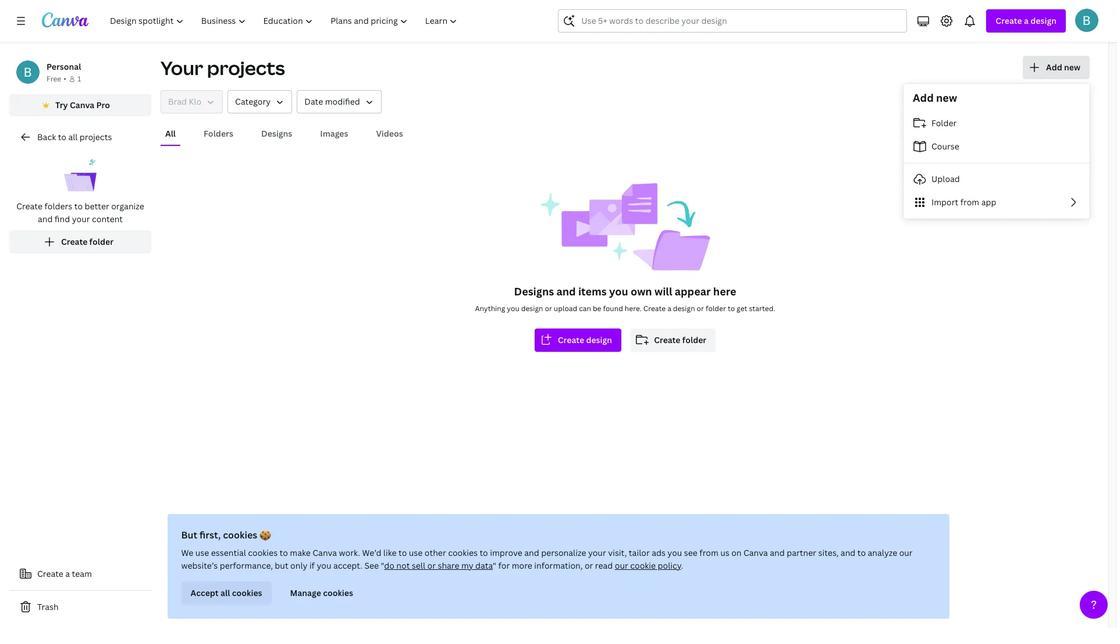 Task type: locate. For each thing, give the bounding box(es) containing it.
0 horizontal spatial designs
[[261, 128, 292, 139]]

designs inside button
[[261, 128, 292, 139]]

2 vertical spatial a
[[65, 569, 70, 580]]

essential
[[211, 548, 246, 559]]

canva right on
[[744, 548, 769, 559]]

cookies down the 🍪
[[248, 548, 278, 559]]

1 " from the left
[[381, 561, 385, 572]]

1 vertical spatial your
[[589, 548, 607, 559]]

a for team
[[65, 569, 70, 580]]

create folder button down find
[[9, 231, 151, 254]]

1 horizontal spatial your
[[589, 548, 607, 559]]

add new
[[1047, 62, 1081, 73], [913, 91, 958, 105]]

your inside we use essential cookies to make canva work. we'd like to use other cookies to improve and personalize your visit, tailor ads you see from us on canva and partner sites, and to analyze our website's performance, but only if you accept. see "
[[589, 548, 607, 559]]

1 horizontal spatial a
[[668, 304, 672, 314]]

a inside designs and items you own will appear here anything you design or upload can be found here. create a design or folder to get started.
[[668, 304, 672, 314]]

and up do not sell or share my data " for more information, or read our cookie policy .
[[525, 548, 540, 559]]

0 horizontal spatial create folder button
[[9, 231, 151, 254]]

a
[[1024, 15, 1029, 26], [668, 304, 672, 314], [65, 569, 70, 580]]

add down create a design dropdown button at right top
[[1047, 62, 1063, 73]]

all right accept
[[221, 588, 230, 599]]

create folders to better organize and find your content
[[16, 201, 144, 225]]

0 horizontal spatial add new
[[913, 91, 958, 105]]

new
[[1065, 62, 1081, 73], [937, 91, 958, 105]]

can
[[579, 304, 591, 314]]

to inside designs and items you own will appear here anything you design or upload can be found here. create a design or folder to get started.
[[728, 304, 735, 314]]

and left partner
[[771, 548, 785, 559]]

to
[[58, 132, 66, 143], [74, 201, 83, 212], [728, 304, 735, 314], [280, 548, 288, 559], [399, 548, 407, 559], [480, 548, 489, 559], [858, 548, 866, 559]]

1 vertical spatial create folder
[[654, 335, 707, 346]]

try
[[55, 100, 68, 111]]

own
[[631, 285, 652, 299]]

" inside we use essential cookies to make canva work. we'd like to use other cookies to improve and personalize your visit, tailor ads you see from us on canva and partner sites, and to analyze our website's performance, but only if you accept. see "
[[381, 561, 385, 572]]

0 horizontal spatial your
[[72, 214, 90, 225]]

1 horizontal spatial add
[[1047, 62, 1063, 73]]

0 vertical spatial a
[[1024, 15, 1029, 26]]

my
[[462, 561, 474, 572]]

create folder down create folders to better organize and find your content at the left
[[61, 236, 114, 247]]

0 horizontal spatial all
[[68, 132, 78, 143]]

projects down pro
[[80, 132, 112, 143]]

add inside dropdown button
[[1047, 62, 1063, 73]]

projects up category
[[207, 55, 285, 80]]

1 horizontal spatial all
[[221, 588, 230, 599]]

to left analyze
[[858, 548, 866, 559]]

folder down appear
[[683, 335, 707, 346]]

a up add new dropdown button
[[1024, 15, 1029, 26]]

from inside we use essential cookies to make canva work. we'd like to use other cookies to improve and personalize your visit, tailor ads you see from us on canva and partner sites, and to analyze our website's performance, but only if you accept. see "
[[700, 548, 719, 559]]

try canva pro button
[[9, 94, 151, 116]]

0 vertical spatial add
[[1047, 62, 1063, 73]]

new down brad klo image
[[1065, 62, 1081, 73]]

ads
[[652, 548, 666, 559]]

only
[[291, 561, 308, 572]]

1 vertical spatial new
[[937, 91, 958, 105]]

trash link
[[9, 596, 151, 619]]

1 horizontal spatial our
[[900, 548, 913, 559]]

0 horizontal spatial from
[[700, 548, 719, 559]]

do not sell or share my data link
[[385, 561, 493, 572]]

but
[[182, 529, 198, 542]]

a down will
[[668, 304, 672, 314]]

not
[[397, 561, 410, 572]]

add
[[1047, 62, 1063, 73], [913, 91, 934, 105]]

sites,
[[819, 548, 839, 559]]

all inside back to all projects link
[[68, 132, 78, 143]]

from left us
[[700, 548, 719, 559]]

folder button
[[904, 112, 1090, 135]]

to left better
[[74, 201, 83, 212]]

and left find
[[38, 214, 53, 225]]

content
[[92, 214, 123, 225]]

canva inside "button"
[[70, 100, 94, 111]]

all right back
[[68, 132, 78, 143]]

or
[[545, 304, 552, 314], [697, 304, 704, 314], [428, 561, 436, 572], [585, 561, 594, 572]]

but first, cookies 🍪
[[182, 529, 272, 542]]

you right anything
[[507, 304, 520, 314]]

you
[[609, 285, 629, 299], [507, 304, 520, 314], [668, 548, 683, 559], [317, 561, 332, 572]]

or left read
[[585, 561, 594, 572]]

1 vertical spatial all
[[221, 588, 230, 599]]

cookies down performance,
[[232, 588, 263, 599]]

1 horizontal spatial create folder
[[654, 335, 707, 346]]

0 vertical spatial new
[[1065, 62, 1081, 73]]

to inside create folders to better organize and find your content
[[74, 201, 83, 212]]

0 vertical spatial our
[[900, 548, 913, 559]]

app
[[982, 197, 997, 208]]

or down appear
[[697, 304, 704, 314]]

canva
[[70, 100, 94, 111], [313, 548, 337, 559], [744, 548, 769, 559]]

0 vertical spatial projects
[[207, 55, 285, 80]]

0 vertical spatial from
[[961, 197, 980, 208]]

0 horizontal spatial a
[[65, 569, 70, 580]]

and inside designs and items you own will appear here anything you design or upload can be found here. create a design or folder to get started.
[[557, 285, 576, 299]]

add up folder
[[913, 91, 934, 105]]

a left the team
[[65, 569, 70, 580]]

visit,
[[609, 548, 627, 559]]

date
[[305, 96, 323, 107]]

our right analyze
[[900, 548, 913, 559]]

1 horizontal spatial new
[[1065, 62, 1081, 73]]

menu
[[904, 112, 1090, 214]]

1 vertical spatial from
[[700, 548, 719, 559]]

brad
[[168, 96, 187, 107]]

we use essential cookies to make canva work. we'd like to use other cookies to improve and personalize your visit, tailor ads you see from us on canva and partner sites, and to analyze our website's performance, but only if you accept. see "
[[182, 548, 913, 572]]

use up website's
[[196, 548, 209, 559]]

" left the for
[[493, 561, 497, 572]]

1 vertical spatial create folder button
[[631, 329, 716, 352]]

1 horizontal spatial use
[[409, 548, 423, 559]]

new up folder
[[937, 91, 958, 105]]

started.
[[749, 304, 776, 314]]

1 horizontal spatial add new
[[1047, 62, 1081, 73]]

designs up the upload
[[514, 285, 554, 299]]

canva right try
[[70, 100, 94, 111]]

and
[[38, 214, 53, 225], [557, 285, 576, 299], [525, 548, 540, 559], [771, 548, 785, 559], [841, 548, 856, 559]]

folders
[[44, 201, 72, 212]]

designs down category button
[[261, 128, 292, 139]]

cookies down accept. at left
[[323, 588, 354, 599]]

try canva pro
[[55, 100, 110, 111]]

create folder button
[[9, 231, 151, 254], [631, 329, 716, 352]]

designs for designs
[[261, 128, 292, 139]]

1 vertical spatial our
[[615, 561, 629, 572]]

0 horizontal spatial "
[[381, 561, 385, 572]]

1 vertical spatial projects
[[80, 132, 112, 143]]

see
[[365, 561, 379, 572]]

add new down brad klo image
[[1047, 62, 1081, 73]]

1 vertical spatial folder
[[706, 304, 726, 314]]

1 horizontal spatial designs
[[514, 285, 554, 299]]

like
[[384, 548, 397, 559]]

category
[[235, 96, 271, 107]]

1 vertical spatial designs
[[514, 285, 554, 299]]

and inside create folders to better organize and find your content
[[38, 214, 53, 225]]

0 horizontal spatial use
[[196, 548, 209, 559]]

designs for designs and items you own will appear here anything you design or upload can be found here. create a design or folder to get started.
[[514, 285, 554, 299]]

partner
[[787, 548, 817, 559]]

accept all cookies
[[191, 588, 263, 599]]

pro
[[96, 100, 110, 111]]

add new up folder
[[913, 91, 958, 105]]

create folder for the left 'create folder' button
[[61, 236, 114, 247]]

design left brad klo image
[[1031, 15, 1057, 26]]

and right sites,
[[841, 548, 856, 559]]

from left app
[[961, 197, 980, 208]]

" right see
[[381, 561, 385, 572]]

and up the upload
[[557, 285, 576, 299]]

manage cookies button
[[281, 582, 363, 605]]

0 horizontal spatial new
[[937, 91, 958, 105]]

create
[[996, 15, 1023, 26], [16, 201, 43, 212], [61, 236, 87, 247], [644, 304, 666, 314], [558, 335, 584, 346], [654, 335, 681, 346], [37, 569, 63, 580]]

design down be
[[586, 335, 612, 346]]

0 vertical spatial your
[[72, 214, 90, 225]]

create folder button down will
[[631, 329, 716, 352]]

1 use from the left
[[196, 548, 209, 559]]

0 vertical spatial all
[[68, 132, 78, 143]]

0 horizontal spatial create folder
[[61, 236, 114, 247]]

use
[[196, 548, 209, 559], [409, 548, 423, 559]]

back
[[37, 132, 56, 143]]

a inside button
[[65, 569, 70, 580]]

None search field
[[558, 9, 908, 33]]

use up the sell
[[409, 548, 423, 559]]

first,
[[200, 529, 221, 542]]

0 vertical spatial designs
[[261, 128, 292, 139]]

design
[[1031, 15, 1057, 26], [521, 304, 543, 314], [673, 304, 695, 314], [586, 335, 612, 346]]

2 " from the left
[[493, 561, 497, 572]]

personal
[[47, 61, 81, 72]]

1 vertical spatial a
[[668, 304, 672, 314]]

"
[[381, 561, 385, 572], [493, 561, 497, 572]]

our down visit,
[[615, 561, 629, 572]]

folder down the content
[[89, 236, 114, 247]]

1 horizontal spatial from
[[961, 197, 980, 208]]

0 vertical spatial folder
[[89, 236, 114, 247]]

2 horizontal spatial a
[[1024, 15, 1029, 26]]

from inside button
[[961, 197, 980, 208]]

all
[[68, 132, 78, 143], [221, 588, 230, 599]]

all
[[165, 128, 176, 139]]

0 horizontal spatial projects
[[80, 132, 112, 143]]

0 horizontal spatial add
[[913, 91, 934, 105]]

design down appear
[[673, 304, 695, 314]]

create folder down appear
[[654, 335, 707, 346]]

0 horizontal spatial our
[[615, 561, 629, 572]]

to up but
[[280, 548, 288, 559]]

your right find
[[72, 214, 90, 225]]

cookies
[[223, 529, 258, 542], [248, 548, 278, 559], [449, 548, 478, 559], [232, 588, 263, 599], [323, 588, 354, 599]]

free •
[[47, 74, 66, 84]]

0 vertical spatial create folder
[[61, 236, 114, 247]]

a inside dropdown button
[[1024, 15, 1029, 26]]

0 horizontal spatial canva
[[70, 100, 94, 111]]

2 vertical spatial folder
[[683, 335, 707, 346]]

folder down here
[[706, 304, 726, 314]]

policy
[[658, 561, 682, 572]]

designs and items you own will appear here anything you design or upload can be found here. create a design or folder to get started.
[[475, 285, 776, 314]]

designs inside designs and items you own will appear here anything you design or upload can be found here. create a design or folder to get started.
[[514, 285, 554, 299]]

find
[[55, 214, 70, 225]]

your up read
[[589, 548, 607, 559]]

Owner button
[[161, 90, 223, 114]]

upload
[[932, 173, 960, 185]]

create a design
[[996, 15, 1057, 26]]

1 horizontal spatial canva
[[313, 548, 337, 559]]

your inside create folders to better organize and find your content
[[72, 214, 90, 225]]

our inside we use essential cookies to make canva work. we'd like to use other cookies to improve and personalize your visit, tailor ads you see from us on canva and partner sites, and to analyze our website's performance, but only if you accept. see "
[[900, 548, 913, 559]]

images button
[[316, 123, 353, 145]]

0 vertical spatial add new
[[1047, 62, 1081, 73]]

our
[[900, 548, 913, 559], [615, 561, 629, 572]]

your
[[72, 214, 90, 225], [589, 548, 607, 559]]

to left get
[[728, 304, 735, 314]]

canva up if
[[313, 548, 337, 559]]

1 horizontal spatial "
[[493, 561, 497, 572]]

menu containing folder
[[904, 112, 1090, 214]]

0 vertical spatial create folder button
[[9, 231, 151, 254]]

do
[[385, 561, 395, 572]]

cookies up essential
[[223, 529, 258, 542]]

1 horizontal spatial projects
[[207, 55, 285, 80]]



Task type: vqa. For each thing, say whether or not it's contained in the screenshot.
GROUP in the the Brainstorm Presentation (16:9) group
no



Task type: describe. For each thing, give the bounding box(es) containing it.
back to all projects
[[37, 132, 112, 143]]

upload button
[[904, 168, 1090, 191]]

images
[[320, 128, 348, 139]]

folder inside designs and items you own will appear here anything you design or upload can be found here. create a design or folder to get started.
[[706, 304, 726, 314]]

create design
[[558, 335, 612, 346]]

we
[[182, 548, 194, 559]]

other
[[425, 548, 447, 559]]

folder
[[932, 118, 957, 129]]

team
[[72, 569, 92, 580]]

performance,
[[220, 561, 273, 572]]

all inside accept all cookies button
[[221, 588, 230, 599]]

get
[[737, 304, 748, 314]]

to up data
[[480, 548, 489, 559]]

1 vertical spatial add new
[[913, 91, 958, 105]]

do not sell or share my data " for more information, or read our cookie policy .
[[385, 561, 684, 572]]

your projects
[[161, 55, 285, 80]]

modified
[[325, 96, 360, 107]]

designs button
[[257, 123, 297, 145]]

be
[[593, 304, 602, 314]]

design left the upload
[[521, 304, 543, 314]]

•
[[64, 74, 66, 84]]

items
[[579, 285, 607, 299]]

a for design
[[1024, 15, 1029, 26]]

read
[[596, 561, 613, 572]]

2 use from the left
[[409, 548, 423, 559]]

organize
[[111, 201, 144, 212]]

better
[[85, 201, 109, 212]]

appear
[[675, 285, 711, 299]]

to right back
[[58, 132, 66, 143]]

cookies up "my"
[[449, 548, 478, 559]]

you up the "policy"
[[668, 548, 683, 559]]

top level navigation element
[[102, 9, 468, 33]]

folders button
[[199, 123, 238, 145]]

personalize
[[542, 548, 587, 559]]

tailor
[[629, 548, 650, 559]]

share
[[438, 561, 460, 572]]

2 horizontal spatial canva
[[744, 548, 769, 559]]

Date modified button
[[297, 90, 382, 114]]

new inside dropdown button
[[1065, 62, 1081, 73]]

1
[[77, 74, 81, 84]]

design inside dropdown button
[[1031, 15, 1057, 26]]

your
[[161, 55, 203, 80]]

data
[[476, 561, 493, 572]]

trash
[[37, 602, 59, 613]]

brad klo image
[[1076, 9, 1099, 32]]

you right if
[[317, 561, 332, 572]]

but
[[275, 561, 289, 572]]

.
[[682, 561, 684, 572]]

import from app
[[932, 197, 997, 208]]

date modified
[[305, 96, 360, 107]]

anything
[[475, 304, 505, 314]]

create a design button
[[987, 9, 1066, 33]]

sell
[[412, 561, 426, 572]]

1 horizontal spatial create folder button
[[631, 329, 716, 352]]

we'd
[[363, 548, 382, 559]]

import from app button
[[904, 191, 1090, 214]]

found
[[603, 304, 623, 314]]

on
[[732, 548, 742, 559]]

manage cookies
[[290, 588, 354, 599]]

all button
[[161, 123, 180, 145]]

us
[[721, 548, 730, 559]]

analyze
[[868, 548, 898, 559]]

or left the upload
[[545, 304, 552, 314]]

accept all cookies button
[[182, 582, 272, 605]]

or right the sell
[[428, 561, 436, 572]]

but first, cookies 🍪 dialog
[[168, 515, 950, 619]]

create inside create a design dropdown button
[[996, 15, 1023, 26]]

klo
[[189, 96, 201, 107]]

create inside create design button
[[558, 335, 584, 346]]

import
[[932, 197, 959, 208]]

folders
[[204, 128, 233, 139]]

more
[[512, 561, 533, 572]]

free
[[47, 74, 61, 84]]

information,
[[535, 561, 583, 572]]

accept.
[[334, 561, 363, 572]]

create a team button
[[9, 563, 151, 586]]

manage
[[290, 588, 321, 599]]

folder for the left 'create folder' button
[[89, 236, 114, 247]]

create inside "create a team" button
[[37, 569, 63, 580]]

make
[[290, 548, 311, 559]]

website's
[[182, 561, 218, 572]]

create folder for right 'create folder' button
[[654, 335, 707, 346]]

Category button
[[228, 90, 292, 114]]

brad klo
[[168, 96, 201, 107]]

accept
[[191, 588, 219, 599]]

add new inside dropdown button
[[1047, 62, 1081, 73]]

improve
[[491, 548, 523, 559]]

Search search field
[[582, 10, 884, 32]]

course button
[[904, 135, 1090, 158]]

if
[[310, 561, 315, 572]]

videos
[[376, 128, 403, 139]]

for
[[499, 561, 510, 572]]

back to all projects link
[[9, 126, 151, 149]]

see
[[685, 548, 698, 559]]

create design button
[[535, 329, 622, 352]]

course
[[932, 141, 960, 152]]

folder for right 'create folder' button
[[683, 335, 707, 346]]

cookie
[[631, 561, 656, 572]]

here.
[[625, 304, 642, 314]]

create inside designs and items you own will appear here anything you design or upload can be found here. create a design or folder to get started.
[[644, 304, 666, 314]]

create inside create folders to better organize and find your content
[[16, 201, 43, 212]]

you up the found on the top of the page
[[609, 285, 629, 299]]

will
[[655, 285, 673, 299]]

design inside button
[[586, 335, 612, 346]]

to right like
[[399, 548, 407, 559]]

add new button
[[1023, 56, 1090, 79]]

1 vertical spatial add
[[913, 91, 934, 105]]

create a team
[[37, 569, 92, 580]]



